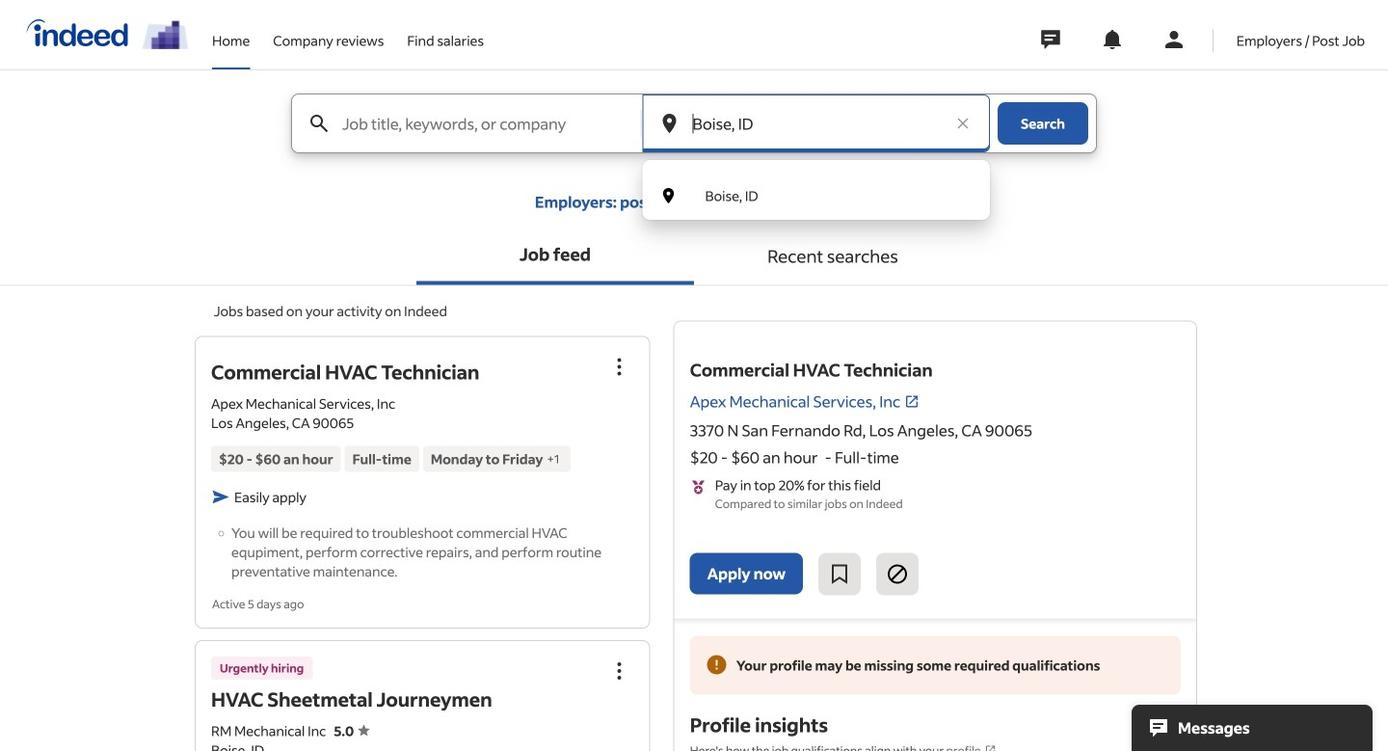 Task type: describe. For each thing, give the bounding box(es) containing it.
account image
[[1163, 28, 1186, 51]]

job actions for commercial hvac technician is collapsed image
[[608, 355, 631, 379]]

Edit location text field
[[689, 95, 944, 152]]

search: Job title, keywords, or company text field
[[339, 95, 640, 152]]

apex mechanical services, inc (opens in a new tab) image
[[905, 394, 920, 409]]

clear location input image
[[954, 114, 973, 133]]



Task type: vqa. For each thing, say whether or not it's contained in the screenshot.
Job Actions For Commercial Hvac Technician Is Collapsed image
yes



Task type: locate. For each thing, give the bounding box(es) containing it.
main content
[[0, 94, 1389, 751]]

not interested image
[[886, 563, 910, 586]]

save this job image
[[829, 563, 852, 586]]

None search field
[[276, 94, 1113, 220]]

5.0 out of five stars rating image
[[334, 722, 370, 740]]

notifications unread count 0 image
[[1101, 28, 1124, 51]]

at indeed, we're committed to increasing representation of women at all levels of indeed's global workforce to at least 50% by 2030 image
[[143, 20, 189, 49]]

tab list
[[0, 227, 1389, 286]]

messages unread count 0 image
[[1039, 20, 1064, 59]]

job actions for hvac sheetmetal journeymen is collapsed image
[[608, 660, 631, 683]]

profile (opens in a new window) image
[[985, 744, 997, 751]]



